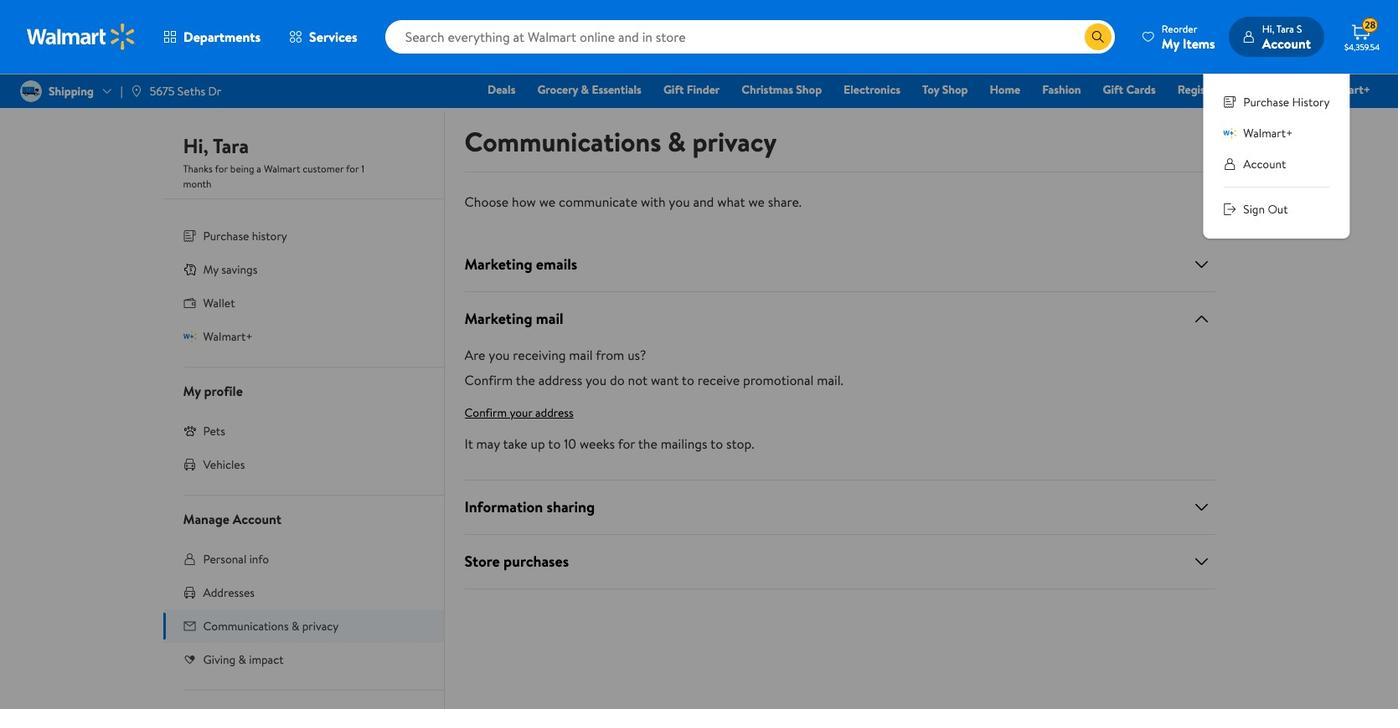 Task type: vqa. For each thing, say whether or not it's contained in the screenshot.
55"
no



Task type: describe. For each thing, give the bounding box(es) containing it.
0 horizontal spatial to
[[548, 435, 561, 453]]

store
[[465, 551, 500, 572]]

my profile
[[183, 382, 243, 400]]

purchase history
[[1243, 94, 1330, 111]]

0 vertical spatial you
[[669, 193, 690, 211]]

my for my account
[[183, 81, 198, 98]]

account link
[[1223, 156, 1330, 173]]

toy shop
[[922, 81, 968, 98]]

0 vertical spatial communications
[[465, 123, 661, 160]]

choose
[[465, 193, 509, 211]]

debit
[[1270, 81, 1299, 98]]

it
[[465, 435, 473, 453]]

christmas
[[742, 81, 793, 98]]

promotional
[[743, 371, 814, 390]]

2 we from the left
[[748, 193, 765, 211]]

emails
[[536, 254, 577, 275]]

1
[[361, 162, 365, 176]]

choose how we communicate with you and what we share.
[[465, 193, 802, 211]]

your
[[510, 405, 532, 421]]

shop for toy shop
[[942, 81, 968, 98]]

marketing mail
[[465, 308, 563, 329]]

hi, tara s account
[[1262, 21, 1311, 52]]

information sharing
[[465, 497, 595, 518]]

walmart
[[264, 162, 300, 176]]

how
[[512, 193, 536, 211]]

purchase for purchase history
[[1243, 94, 1289, 111]]

my account
[[183, 81, 242, 98]]

hi, for account
[[1262, 21, 1274, 36]]

$4,359.54
[[1345, 41, 1380, 53]]

cards
[[1126, 81, 1156, 98]]

communications & privacy link
[[163, 610, 444, 643]]

0 vertical spatial walmart+
[[1321, 81, 1371, 98]]

sharing
[[547, 497, 595, 518]]

gift finder link
[[656, 80, 727, 99]]

2 vertical spatial you
[[586, 371, 607, 390]]

store purchases
[[465, 551, 569, 572]]

essentials
[[592, 81, 642, 98]]

marketing for marketing emails
[[465, 254, 532, 275]]

2 vertical spatial walmart+ link
[[163, 320, 444, 354]]

receive
[[698, 371, 740, 390]]

1 vertical spatial account
[[1243, 156, 1286, 173]]

and
[[693, 193, 714, 211]]

1 we from the left
[[539, 193, 556, 211]]

0 vertical spatial walmart+ link
[[1313, 80, 1378, 99]]

giving & impact link
[[163, 643, 444, 677]]

may
[[476, 435, 500, 453]]

gift for gift finder
[[663, 81, 684, 98]]

personal
[[203, 551, 247, 568]]

are you receiving mail from us? confirm the address you do not want to receive promotional mail.
[[465, 346, 843, 390]]

communicate
[[559, 193, 638, 211]]

finder
[[687, 81, 720, 98]]

1 vertical spatial the
[[638, 435, 657, 453]]

marketing emails
[[465, 254, 577, 275]]

being
[[230, 162, 254, 176]]

sign out
[[1243, 201, 1288, 218]]

profile
[[204, 382, 243, 400]]

0 vertical spatial account
[[1262, 34, 1311, 52]]

communications & privacy inside communications & privacy "link"
[[203, 618, 339, 635]]

hi, tara link
[[183, 132, 249, 167]]

pets link
[[163, 415, 444, 448]]

1 vertical spatial address
[[535, 405, 574, 421]]

personal info
[[203, 551, 269, 568]]

home link
[[982, 80, 1028, 99]]

1 horizontal spatial for
[[346, 162, 359, 176]]

0 horizontal spatial for
[[215, 162, 228, 176]]

marketing mail image
[[1192, 309, 1212, 329]]

search icon image
[[1091, 30, 1105, 44]]

up
[[531, 435, 545, 453]]

addresses link
[[163, 576, 444, 610]]

Walmart Site-Wide search field
[[385, 20, 1115, 54]]

weeks
[[580, 435, 615, 453]]

want
[[651, 371, 679, 390]]

out
[[1268, 201, 1288, 218]]

grocery
[[537, 81, 578, 98]]

0 vertical spatial privacy
[[692, 123, 777, 160]]

to inside the are you receiving mail from us? confirm the address you do not want to receive promotional mail.
[[682, 371, 694, 390]]

wallet
[[203, 295, 235, 312]]

deals
[[488, 81, 516, 98]]

services
[[309, 28, 357, 46]]

one debit
[[1242, 81, 1299, 98]]

2 horizontal spatial to
[[710, 435, 723, 453]]

receiving
[[513, 346, 566, 364]]

sign out link
[[1223, 201, 1330, 219]]

hi, for thanks for being a walmart customer for 1 month
[[183, 132, 209, 160]]

mail.
[[817, 371, 843, 390]]

not
[[628, 371, 648, 390]]

christmas shop link
[[734, 80, 829, 99]]

take
[[503, 435, 528, 453]]

2 vertical spatial walmart+
[[203, 328, 253, 345]]

services button
[[275, 17, 372, 57]]

what
[[717, 193, 745, 211]]

do
[[610, 371, 625, 390]]

privacy inside "link"
[[302, 618, 339, 635]]

sign
[[1243, 201, 1265, 218]]

us?
[[628, 346, 646, 364]]

confirm inside the are you receiving mail from us? confirm the address you do not want to receive promotional mail.
[[465, 371, 513, 390]]

fashion link
[[1035, 80, 1089, 99]]

are
[[465, 346, 485, 364]]

share.
[[768, 193, 802, 211]]

addresses
[[203, 585, 255, 601]]

marketing for marketing mail
[[465, 308, 532, 329]]



Task type: locate. For each thing, give the bounding box(es) containing it.
2 horizontal spatial for
[[618, 435, 635, 453]]

gift inside gift cards link
[[1103, 81, 1123, 98]]

purchase inside purchase history link
[[1243, 94, 1289, 111]]

fashion
[[1042, 81, 1081, 98]]

we right 'what'
[[748, 193, 765, 211]]

walmart+ down purchase history link
[[1243, 125, 1293, 142]]

savings
[[221, 261, 257, 278]]

my inside 'link'
[[203, 261, 219, 278]]

communications & privacy up impact
[[203, 618, 339, 635]]

1 vertical spatial purchase
[[203, 228, 249, 245]]

3 icon image from the top
[[183, 425, 196, 438]]

walmart+ down wallet
[[203, 328, 253, 345]]

walmart+ link down '$4,359.54' on the top right of page
[[1313, 80, 1378, 99]]

28
[[1365, 18, 1376, 32]]

christmas shop
[[742, 81, 822, 98]]

with
[[641, 193, 666, 211]]

mail
[[536, 308, 563, 329], [569, 346, 593, 364]]

shop for christmas shop
[[796, 81, 822, 98]]

one
[[1242, 81, 1267, 98]]

0 horizontal spatial communications
[[203, 618, 289, 635]]

2 confirm from the top
[[465, 405, 507, 421]]

1 icon image from the top
[[183, 263, 196, 276]]

purchase inside purchase history link
[[203, 228, 249, 245]]

1 vertical spatial marketing
[[465, 308, 532, 329]]

& down gift finder
[[668, 123, 686, 160]]

impact
[[249, 652, 284, 668]]

registry
[[1178, 81, 1220, 98]]

tara up being
[[213, 132, 249, 160]]

hi, inside hi, tara thanks for being a walmart customer for 1 month
[[183, 132, 209, 160]]

departments button
[[149, 17, 275, 57]]

walmart+ image
[[1223, 126, 1237, 140]]

we
[[539, 193, 556, 211], [748, 193, 765, 211]]

vehicles link
[[163, 448, 444, 482]]

1 horizontal spatial shop
[[942, 81, 968, 98]]

my left items
[[1162, 34, 1180, 52]]

the inside the are you receiving mail from us? confirm the address you do not want to receive promotional mail.
[[516, 371, 535, 390]]

confirm down are
[[465, 371, 513, 390]]

hi, inside hi, tara s account
[[1262, 21, 1274, 36]]

electronics
[[844, 81, 901, 98]]

shop right christmas on the right of page
[[796, 81, 822, 98]]

0 horizontal spatial gift
[[663, 81, 684, 98]]

account up the debit
[[1262, 34, 1311, 52]]

gift cards
[[1103, 81, 1156, 98]]

from
[[596, 346, 624, 364]]

gift cards link
[[1095, 80, 1163, 99]]

communications up giving & impact
[[203, 618, 289, 635]]

for
[[215, 162, 228, 176], [346, 162, 359, 176], [618, 435, 635, 453]]

to left 10
[[548, 435, 561, 453]]

you left and
[[669, 193, 690, 211]]

1 confirm from the top
[[465, 371, 513, 390]]

0 vertical spatial icon image
[[183, 263, 196, 276]]

1 vertical spatial mail
[[569, 346, 593, 364]]

0 horizontal spatial we
[[539, 193, 556, 211]]

icon image for pets
[[183, 425, 196, 438]]

registry link
[[1170, 80, 1228, 99]]

1 vertical spatial tara
[[213, 132, 249, 160]]

you left do
[[586, 371, 607, 390]]

grocery & essentials
[[537, 81, 642, 98]]

walmart+ down '$4,359.54' on the top right of page
[[1321, 81, 1371, 98]]

my savings link
[[163, 253, 444, 286]]

we right how
[[539, 193, 556, 211]]

0 horizontal spatial walmart+
[[203, 328, 253, 345]]

to right want
[[682, 371, 694, 390]]

address inside the are you receiving mail from us? confirm the address you do not want to receive promotional mail.
[[538, 371, 582, 390]]

1 horizontal spatial the
[[638, 435, 657, 453]]

my
[[1162, 34, 1180, 52], [183, 81, 198, 98], [203, 261, 219, 278], [183, 382, 201, 400]]

& inside giving & impact 'link'
[[238, 652, 246, 668]]

communications & privacy
[[465, 123, 777, 160], [203, 618, 339, 635]]

icon image inside my savings 'link'
[[183, 263, 196, 276]]

icon image left pets
[[183, 425, 196, 438]]

1 vertical spatial hi,
[[183, 132, 209, 160]]

0 horizontal spatial tara
[[213, 132, 249, 160]]

1 marketing from the top
[[465, 254, 532, 275]]

privacy up 'what'
[[692, 123, 777, 160]]

confirm up may
[[465, 405, 507, 421]]

hi, tara thanks for being a walmart customer for 1 month
[[183, 132, 365, 191]]

1 horizontal spatial walmart+
[[1243, 125, 1293, 142]]

vehicles
[[203, 457, 245, 473]]

icon image inside pets "link"
[[183, 425, 196, 438]]

icon image up my profile
[[183, 330, 196, 343]]

0 vertical spatial the
[[516, 371, 535, 390]]

info
[[249, 551, 269, 568]]

shop inside "link"
[[796, 81, 822, 98]]

0 horizontal spatial purchase
[[203, 228, 249, 245]]

& inside "grocery & essentials" link
[[581, 81, 589, 98]]

purchase history link
[[1223, 94, 1330, 111]]

confirm your address button
[[465, 405, 574, 421]]

shop right toy
[[942, 81, 968, 98]]

1 vertical spatial communications
[[203, 618, 289, 635]]

communications & privacy down essentials
[[465, 123, 777, 160]]

& up giving & impact 'link' in the left of the page
[[291, 618, 299, 635]]

1 vertical spatial communications & privacy
[[203, 618, 339, 635]]

gift left finder
[[663, 81, 684, 98]]

1 horizontal spatial you
[[586, 371, 607, 390]]

information
[[465, 497, 543, 518]]

1 horizontal spatial tara
[[1277, 21, 1294, 36]]

my left savings
[[203, 261, 219, 278]]

my for my profile
[[183, 382, 201, 400]]

0 horizontal spatial mail
[[536, 308, 563, 329]]

giving
[[203, 652, 236, 668]]

for left being
[[215, 162, 228, 176]]

1 horizontal spatial purchase
[[1243, 94, 1289, 111]]

2 marketing from the top
[[465, 308, 532, 329]]

1 horizontal spatial privacy
[[692, 123, 777, 160]]

& right giving
[[238, 652, 246, 668]]

gift for gift cards
[[1103, 81, 1123, 98]]

1 horizontal spatial mail
[[569, 346, 593, 364]]

giving & impact
[[203, 652, 284, 668]]

&
[[581, 81, 589, 98], [668, 123, 686, 160], [291, 618, 299, 635], [238, 652, 246, 668]]

departments
[[183, 28, 261, 46]]

2 shop from the left
[[942, 81, 968, 98]]

you
[[669, 193, 690, 211], [489, 346, 510, 364], [586, 371, 607, 390]]

icon image left my savings
[[183, 263, 196, 276]]

walmart+
[[1321, 81, 1371, 98], [1243, 125, 1293, 142], [203, 328, 253, 345]]

my savings
[[203, 261, 257, 278]]

communications
[[465, 123, 661, 160], [203, 618, 289, 635]]

0 vertical spatial hi,
[[1262, 21, 1274, 36]]

mail left from on the left of the page
[[569, 346, 593, 364]]

0 horizontal spatial shop
[[796, 81, 822, 98]]

2 vertical spatial icon image
[[183, 425, 196, 438]]

my left account
[[183, 81, 198, 98]]

items
[[1183, 34, 1215, 52]]

address
[[538, 371, 582, 390], [535, 405, 574, 421]]

0 horizontal spatial communications & privacy
[[203, 618, 339, 635]]

1 horizontal spatial communications
[[465, 123, 661, 160]]

& right grocery
[[581, 81, 589, 98]]

purchase for purchase history
[[203, 228, 249, 245]]

purchases
[[504, 551, 569, 572]]

0 vertical spatial marketing
[[465, 254, 532, 275]]

2 icon image from the top
[[183, 330, 196, 343]]

reorder my items
[[1162, 21, 1215, 52]]

hi,
[[1262, 21, 1274, 36], [183, 132, 209, 160]]

it may take up to 10 weeks for the mailings to stop.
[[465, 435, 754, 453]]

personal info link
[[163, 543, 444, 576]]

1 vertical spatial walmart+ link
[[1223, 125, 1330, 142]]

2 horizontal spatial walmart+
[[1321, 81, 1371, 98]]

a
[[257, 162, 261, 176]]

to left stop.
[[710, 435, 723, 453]]

my for my savings
[[203, 261, 219, 278]]

for right "weeks"
[[618, 435, 635, 453]]

hi, left 's'
[[1262, 21, 1274, 36]]

account up info
[[233, 510, 281, 529]]

0 horizontal spatial privacy
[[302, 618, 339, 635]]

home
[[990, 81, 1020, 98]]

0 horizontal spatial you
[[489, 346, 510, 364]]

for left 1
[[346, 162, 359, 176]]

my left profile
[[183, 382, 201, 400]]

communications inside "link"
[[203, 618, 289, 635]]

gift left cards
[[1103, 81, 1123, 98]]

clear search field text image
[[1065, 30, 1078, 43]]

account up the 'sign out'
[[1243, 156, 1286, 173]]

you right are
[[489, 346, 510, 364]]

address right your
[[535, 405, 574, 421]]

mail up the receiving
[[536, 308, 563, 329]]

tara for for
[[213, 132, 249, 160]]

1 vertical spatial walmart+
[[1243, 125, 1293, 142]]

1 shop from the left
[[796, 81, 822, 98]]

1 horizontal spatial hi,
[[1262, 21, 1274, 36]]

communications down grocery
[[465, 123, 661, 160]]

tara inside hi, tara s account
[[1277, 21, 1294, 36]]

1 vertical spatial icon image
[[183, 330, 196, 343]]

1 vertical spatial privacy
[[302, 618, 339, 635]]

the down the receiving
[[516, 371, 535, 390]]

hi, up thanks
[[183, 132, 209, 160]]

stop.
[[726, 435, 754, 453]]

wallet link
[[163, 286, 444, 320]]

grocery & essentials link
[[530, 80, 649, 99]]

0 vertical spatial address
[[538, 371, 582, 390]]

walmart+ link down my savings 'link'
[[163, 320, 444, 354]]

tara
[[1277, 21, 1294, 36], [213, 132, 249, 160]]

icon image for walmart+
[[183, 330, 196, 343]]

confirm your address
[[465, 405, 574, 421]]

account
[[1262, 34, 1311, 52], [1243, 156, 1286, 173], [233, 510, 281, 529]]

2 vertical spatial account
[[233, 510, 281, 529]]

1 vertical spatial confirm
[[465, 405, 507, 421]]

gift
[[663, 81, 684, 98], [1103, 81, 1123, 98]]

0 horizontal spatial hi,
[[183, 132, 209, 160]]

toy shop link
[[915, 80, 975, 99]]

manage
[[183, 510, 229, 529]]

gift finder
[[663, 81, 720, 98]]

0 horizontal spatial the
[[516, 371, 535, 390]]

address down the receiving
[[538, 371, 582, 390]]

& inside communications & privacy "link"
[[291, 618, 299, 635]]

mail inside the are you receiving mail from us? confirm the address you do not want to receive promotional mail.
[[569, 346, 593, 364]]

0 vertical spatial purchase
[[1243, 94, 1289, 111]]

walmart+ link down purchase history link
[[1223, 125, 1330, 142]]

gift inside gift finder link
[[663, 81, 684, 98]]

manage account
[[183, 510, 281, 529]]

walmart image
[[27, 23, 136, 50]]

purchase history
[[203, 228, 287, 245]]

0 vertical spatial communications & privacy
[[465, 123, 777, 160]]

the
[[516, 371, 535, 390], [638, 435, 657, 453]]

tara for account
[[1277, 21, 1294, 36]]

shop
[[796, 81, 822, 98], [942, 81, 968, 98]]

tara left 's'
[[1277, 21, 1294, 36]]

1 horizontal spatial gift
[[1103, 81, 1123, 98]]

1 horizontal spatial we
[[748, 193, 765, 211]]

account
[[201, 81, 242, 98]]

marketing up are
[[465, 308, 532, 329]]

icon image for my savings
[[183, 263, 196, 276]]

electronics link
[[836, 80, 908, 99]]

2 gift from the left
[[1103, 81, 1123, 98]]

0 vertical spatial confirm
[[465, 371, 513, 390]]

icon image
[[183, 263, 196, 276], [183, 330, 196, 343], [183, 425, 196, 438]]

1 horizontal spatial to
[[682, 371, 694, 390]]

0 vertical spatial mail
[[536, 308, 563, 329]]

my inside reorder my items
[[1162, 34, 1180, 52]]

history
[[1292, 94, 1330, 111]]

0 vertical spatial tara
[[1277, 21, 1294, 36]]

1 vertical spatial you
[[489, 346, 510, 364]]

1 gift from the left
[[663, 81, 684, 98]]

mailings
[[661, 435, 707, 453]]

marketing up marketing mail
[[465, 254, 532, 275]]

10
[[564, 435, 576, 453]]

2 horizontal spatial you
[[669, 193, 690, 211]]

Search search field
[[385, 20, 1115, 54]]

purchase history link
[[163, 219, 444, 253]]

history
[[252, 228, 287, 245]]

1 horizontal spatial communications & privacy
[[465, 123, 777, 160]]

privacy up giving & impact 'link' in the left of the page
[[302, 618, 339, 635]]

tara inside hi, tara thanks for being a walmart customer for 1 month
[[213, 132, 249, 160]]

the left mailings
[[638, 435, 657, 453]]

customer
[[303, 162, 344, 176]]



